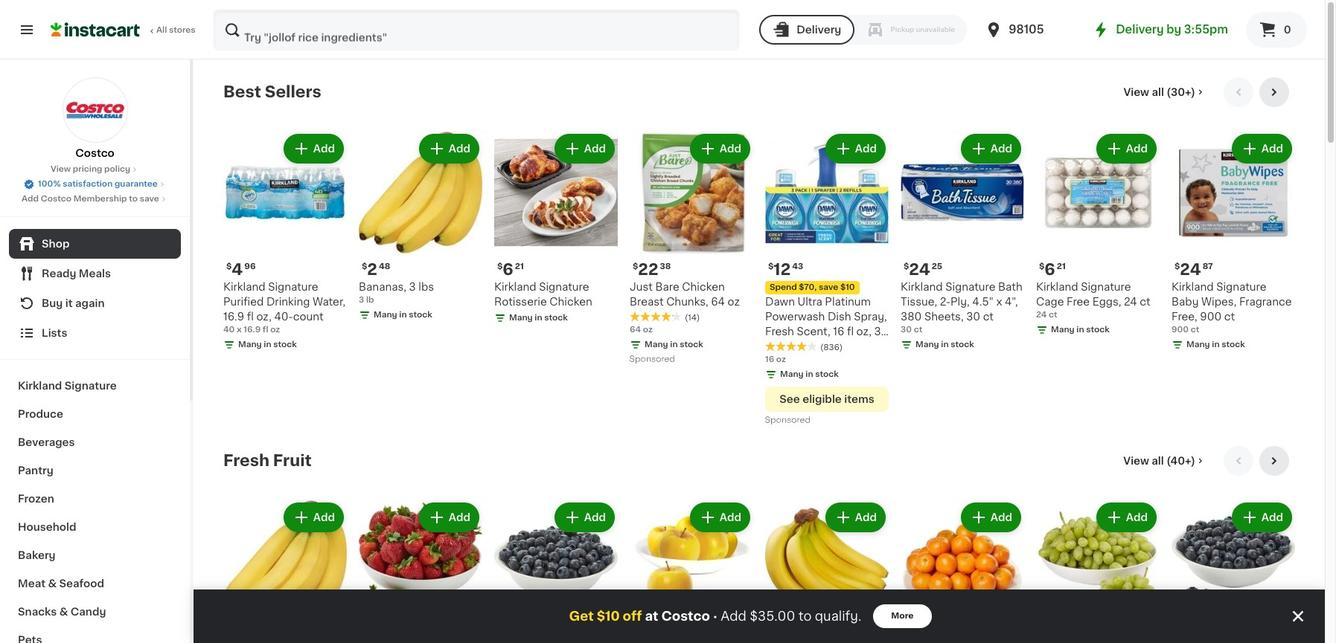 Task type: describe. For each thing, give the bounding box(es) containing it.
all
[[156, 26, 167, 34]]

all for best sellers
[[1152, 87, 1164, 98]]

count
[[293, 312, 324, 322]]

eligible
[[803, 395, 842, 405]]

kirkland signature
[[18, 381, 117, 392]]

21 for kirkland signature rotisserie chicken
[[515, 263, 524, 271]]

in up eligible
[[806, 371, 813, 379]]

many down cage
[[1051, 326, 1075, 334]]

(30+)
[[1167, 87, 1196, 98]]

kirkland inside kirkland signature rotisserie chicken
[[494, 282, 536, 293]]

meat & seafood
[[18, 579, 104, 590]]

100% satisfaction guarantee button
[[23, 176, 167, 191]]

view pricing policy link
[[51, 164, 139, 176]]

kirkland up produce
[[18, 381, 62, 392]]

meat & seafood link
[[9, 570, 181, 599]]

ready meals button
[[9, 259, 181, 289]]

bakery link
[[9, 542, 181, 570]]

view all (30+) button
[[1118, 77, 1212, 107]]

pricing
[[73, 165, 102, 173]]

policy
[[104, 165, 130, 173]]

water,
[[313, 297, 346, 307]]

$ for kirkland signature baby wipes, fragrance free, 900 ct
[[1175, 263, 1180, 271]]

100% satisfaction guarantee
[[38, 180, 158, 188]]

view all (40+) button
[[1118, 447, 1212, 476]]

dawn
[[765, 297, 795, 307]]

bananas, 3 lbs 3 lb
[[359, 282, 434, 304]]

candy
[[71, 607, 106, 618]]

meals
[[79, 269, 111, 279]]

snacks
[[18, 607, 57, 618]]

stock up the see eligible items button at the right of page
[[815, 371, 839, 379]]

25
[[932, 263, 943, 271]]

many in stock down free
[[1051, 326, 1110, 334]]

many down 64 oz on the left bottom of page
[[645, 341, 668, 349]]

many in stock down bananas, 3 lbs 3 lb on the left of page
[[374, 311, 432, 319]]

kirkland signature bath tissue, 2-ply, 4.5" x 4", 380 sheets, 30 ct 30 ct
[[901, 282, 1023, 334]]

many in stock up eligible
[[780, 371, 839, 379]]

1 horizontal spatial fl
[[263, 326, 268, 334]]

add costco membership to save
[[22, 195, 159, 203]]

$ 6 21 for kirkland signature cage free eggs, 24 ct
[[1039, 262, 1066, 278]]

64 oz
[[630, 326, 653, 334]]

add costco membership to save link
[[22, 194, 168, 205]]

cage
[[1036, 297, 1064, 307]]

$ for kirkland signature purified drinking water, 16.9 fl oz, 40-count
[[226, 263, 232, 271]]

in down kirkland signature baby wipes, fragrance free, 900 ct 900 ct
[[1212, 341, 1220, 349]]

$10 inside product group
[[840, 284, 855, 292]]

product group containing 12
[[765, 131, 889, 429]]

(14)
[[685, 314, 700, 322]]

$ for kirkland signature cage free eggs, 24 ct
[[1039, 263, 1045, 271]]

in down the kirkland signature purified drinking water, 16.9 fl oz, 40-count 40 x 16.9 fl oz
[[264, 341, 271, 349]]

kirkland signature link
[[9, 372, 181, 401]]

24 left 25
[[909, 262, 930, 278]]

signature for $ 24 87
[[1217, 282, 1267, 293]]

ct inside dawn ultra platinum powerwash dish spray, fresh scent, 16 fl oz, 3 ct
[[765, 342, 776, 352]]

shop link
[[9, 229, 181, 259]]

$ 24 25
[[904, 262, 943, 278]]

satisfaction
[[63, 180, 113, 188]]

kirkland signature baby wipes, fragrance free, 900 ct 900 ct
[[1172, 282, 1292, 334]]

ct down 380
[[914, 326, 923, 334]]

product group containing 22
[[630, 131, 753, 368]]

free
[[1067, 297, 1090, 307]]

0 horizontal spatial to
[[129, 195, 138, 203]]

view for fresh fruit
[[1124, 456, 1149, 467]]

kirkland for $ 4 96
[[223, 282, 265, 293]]

by
[[1167, 24, 1182, 35]]

in down kirkland signature rotisserie chicken
[[535, 314, 542, 322]]

many in stock down kirkland signature rotisserie chicken
[[509, 314, 568, 322]]

0 vertical spatial 16.9
[[223, 312, 244, 322]]

household link
[[9, 514, 181, 542]]

more button
[[874, 605, 932, 629]]

24 down cage
[[1036, 311, 1047, 319]]

pantry link
[[9, 457, 181, 485]]

qualify.
[[815, 611, 862, 623]]

& for snacks
[[59, 607, 68, 618]]

ready
[[42, 269, 76, 279]]

in down sheets,
[[941, 341, 949, 349]]

kirkland for $ 24 87
[[1172, 282, 1214, 293]]

1 vertical spatial 16.9
[[244, 326, 261, 334]]

see
[[780, 395, 800, 405]]

frozen link
[[9, 485, 181, 514]]

ct right eggs,
[[1140, 297, 1151, 307]]

many down free, at right
[[1187, 341, 1210, 349]]

item carousel region containing fresh fruit
[[223, 447, 1295, 644]]

sellers
[[265, 84, 321, 100]]

16 oz
[[765, 356, 786, 364]]

many down 380
[[916, 341, 939, 349]]

kirkland for $ 6 21
[[1036, 282, 1078, 293]]

stores
[[169, 26, 196, 34]]

3 inside dawn ultra platinum powerwash dish spray, fresh scent, 16 fl oz, 3 ct
[[874, 327, 881, 337]]

ultra
[[798, 297, 823, 307]]

eggs,
[[1093, 297, 1122, 307]]

2-
[[940, 297, 951, 307]]

produce link
[[9, 401, 181, 429]]

ct down wipes,
[[1225, 312, 1235, 322]]

bakery
[[18, 551, 56, 561]]

kirkland for $ 24 25
[[901, 282, 943, 293]]

$35.00
[[750, 611, 795, 623]]

oz inside just bare chicken breast chunks, 64 oz
[[728, 297, 740, 307]]

view all (40+)
[[1124, 456, 1196, 467]]

to inside get $10 off at costco • add $35.00 to qualify.
[[799, 611, 812, 623]]

breast
[[630, 297, 664, 307]]

98105
[[1009, 24, 1044, 35]]

0 horizontal spatial 3
[[359, 296, 364, 304]]

fresh inside dawn ultra platinum powerwash dish spray, fresh scent, 16 fl oz, 3 ct
[[765, 327, 794, 337]]

3:55pm
[[1184, 24, 1228, 35]]

0 vertical spatial 3
[[409, 282, 416, 293]]

24 right eggs,
[[1124, 297, 1137, 307]]

in down bananas, 3 lbs 3 lb on the left of page
[[399, 311, 407, 319]]

many down 'purified'
[[238, 341, 262, 349]]

$8.70 element
[[494, 630, 618, 644]]

pantry
[[18, 466, 53, 476]]

0
[[1284, 25, 1291, 35]]

$3.10 element
[[765, 630, 889, 644]]

$ 2 48
[[362, 262, 390, 278]]

many in stock down kirkland signature baby wipes, fragrance free, 900 ct 900 ct
[[1187, 341, 1245, 349]]

many in stock down (14)
[[645, 341, 703, 349]]

baby
[[1172, 297, 1199, 307]]

1 vertical spatial 64
[[630, 326, 641, 334]]

product group containing 2
[[359, 131, 482, 325]]

view for best sellers
[[1124, 87, 1149, 98]]

signature for $ 6 21
[[1081, 282, 1131, 293]]

chicken inside just bare chicken breast chunks, 64 oz
[[682, 282, 725, 293]]

lists link
[[9, 319, 181, 348]]

item carousel region containing best sellers
[[223, 77, 1295, 435]]

oz down breast
[[643, 326, 653, 334]]

24 left 87 at the right of the page
[[1180, 262, 1201, 278]]

tissue,
[[901, 297, 937, 307]]

fresh fruit
[[223, 453, 312, 469]]

costco inside get $10 off at costco • add $35.00 to qualify.
[[661, 611, 710, 623]]

$10 inside get $10 off at costco • add $35.00 to qualify.
[[597, 611, 620, 623]]

0 vertical spatial costco
[[75, 148, 115, 159]]

64 inside just bare chicken breast chunks, 64 oz
[[711, 297, 725, 307]]

seafood
[[59, 579, 104, 590]]

ct down 4.5"
[[983, 312, 994, 322]]

(40+)
[[1167, 456, 1196, 467]]

many down lb
[[374, 311, 397, 319]]

membership
[[74, 195, 127, 203]]

organic
[[767, 615, 801, 623]]

delivery button
[[760, 15, 855, 45]]

6 for kirkland signature cage free eggs, 24 ct
[[1045, 262, 1056, 278]]



Task type: vqa. For each thing, say whether or not it's contained in the screenshot.
top 'DELIVERY BY 2:45PM'
no



Task type: locate. For each thing, give the bounding box(es) containing it.
chicken inside kirkland signature rotisserie chicken
[[550, 297, 592, 307]]

$ inside $ 12 43
[[768, 263, 774, 271]]

many down rotisserie
[[509, 314, 533, 322]]

0 horizontal spatial x
[[237, 326, 242, 334]]

product group
[[223, 131, 347, 354], [359, 131, 482, 325], [494, 131, 618, 328], [630, 131, 753, 368], [765, 131, 889, 429], [901, 131, 1024, 354], [1036, 131, 1160, 339], [1172, 131, 1295, 354], [223, 500, 347, 644], [359, 500, 482, 644], [494, 500, 618, 644], [630, 500, 753, 644], [765, 500, 889, 644], [901, 500, 1024, 644], [1036, 500, 1160, 644], [1172, 500, 1295, 644]]

1 vertical spatial item carousel region
[[223, 447, 1295, 644]]

16.9 up "40"
[[223, 312, 244, 322]]

view left (40+)
[[1124, 456, 1149, 467]]

1 vertical spatial 16
[[765, 356, 774, 364]]

900 down wipes,
[[1200, 312, 1222, 322]]

1 horizontal spatial $ 6 21
[[1039, 262, 1066, 278]]

2 horizontal spatial costco
[[661, 611, 710, 623]]

$10 left off
[[597, 611, 620, 623]]

1 vertical spatial to
[[799, 611, 812, 623]]

1 horizontal spatial fresh
[[765, 327, 794, 337]]

meat
[[18, 579, 45, 590]]

off
[[623, 611, 642, 623]]

22
[[638, 262, 658, 278]]

1 all from the top
[[1152, 87, 1164, 98]]

stock down kirkland signature baby wipes, fragrance free, 900 ct 900 ct
[[1222, 341, 1245, 349]]

1 horizontal spatial save
[[819, 284, 839, 292]]

$ inside the $ 22 38
[[633, 263, 638, 271]]

$10
[[840, 284, 855, 292], [597, 611, 620, 623]]

1 item carousel region from the top
[[223, 77, 1295, 435]]

stock down eggs,
[[1086, 326, 1110, 334]]

kirkland inside kirkland signature baby wipes, fragrance free, 900 ct 900 ct
[[1172, 282, 1214, 293]]

4
[[232, 262, 243, 278]]

0 vertical spatial $10
[[840, 284, 855, 292]]

signature up rotisserie
[[539, 282, 589, 293]]

$ up cage
[[1039, 263, 1045, 271]]

all inside popup button
[[1152, 87, 1164, 98]]

0 horizontal spatial 30
[[901, 326, 912, 334]]

spend $70, save $10
[[770, 284, 855, 292]]

1 vertical spatial oz,
[[857, 327, 872, 337]]

Search field
[[214, 10, 739, 49]]

0 vertical spatial &
[[48, 579, 57, 590]]

2 item carousel region from the top
[[223, 447, 1295, 644]]

item carousel region
[[223, 77, 1295, 435], [223, 447, 1295, 644]]

0 vertical spatial to
[[129, 195, 138, 203]]

0 horizontal spatial chicken
[[550, 297, 592, 307]]

$ for spend $70, save $10
[[768, 263, 774, 271]]

21 for kirkland signature cage free eggs, 24 ct
[[1057, 263, 1066, 271]]

43
[[792, 263, 804, 271]]

ply,
[[951, 297, 970, 307]]

delivery inside button
[[797, 25, 842, 35]]

purified
[[223, 297, 264, 307]]

delivery by 3:55pm link
[[1092, 21, 1228, 39]]

buy it again link
[[9, 289, 181, 319]]

2 vertical spatial view
[[1124, 456, 1149, 467]]

signature inside kirkland signature baby wipes, fragrance free, 900 ct 900 ct
[[1217, 282, 1267, 293]]

0 horizontal spatial 6
[[503, 262, 514, 278]]

x inside the kirkland signature purified drinking water, 16.9 fl oz, 40-count 40 x 16.9 fl oz
[[237, 326, 242, 334]]

1 horizontal spatial sponsored badge image
[[765, 417, 810, 425]]

fresh left fruit
[[223, 453, 269, 469]]

1 horizontal spatial delivery
[[1116, 24, 1164, 35]]

oz left the 'dawn'
[[728, 297, 740, 307]]

lb
[[366, 296, 374, 304]]

x
[[996, 297, 1002, 307], [237, 326, 242, 334]]

instacart logo image
[[51, 21, 140, 39]]

stock down kirkland signature rotisserie chicken
[[544, 314, 568, 322]]

signature up produce link
[[65, 381, 117, 392]]

best sellers
[[223, 84, 321, 100]]

1 vertical spatial $10
[[597, 611, 620, 623]]

1 horizontal spatial 3
[[409, 282, 416, 293]]

6 $ from the left
[[904, 263, 909, 271]]

it
[[65, 299, 73, 309]]

100%
[[38, 180, 61, 188]]

signature up wipes,
[[1217, 282, 1267, 293]]

16 inside dawn ultra platinum powerwash dish spray, fresh scent, 16 fl oz, 3 ct
[[833, 327, 844, 337]]

oz inside the kirkland signature purified drinking water, 16.9 fl oz, 40-count 40 x 16.9 fl oz
[[270, 326, 280, 334]]

beverages
[[18, 438, 75, 448]]

0 horizontal spatial $10
[[597, 611, 620, 623]]

0 horizontal spatial fresh
[[223, 453, 269, 469]]

stock down (14)
[[680, 341, 703, 349]]

bare
[[655, 282, 679, 293]]

many in stock
[[374, 311, 432, 319], [509, 314, 568, 322], [1051, 326, 1110, 334], [238, 341, 297, 349], [645, 341, 703, 349], [916, 341, 974, 349], [1187, 341, 1245, 349], [780, 371, 839, 379]]

1 vertical spatial 30
[[901, 326, 912, 334]]

2 all from the top
[[1152, 456, 1164, 467]]

(836)
[[820, 344, 843, 352]]

oz, inside dawn ultra platinum powerwash dish spray, fresh scent, 16 fl oz, 3 ct
[[857, 327, 872, 337]]

chicken up chunks,
[[682, 282, 725, 293]]

0 horizontal spatial 900
[[1172, 326, 1189, 334]]

0 horizontal spatial 64
[[630, 326, 641, 334]]

save
[[140, 195, 159, 203], [819, 284, 839, 292]]

items
[[844, 395, 875, 405]]

all for fresh fruit
[[1152, 456, 1164, 467]]

64 down breast
[[630, 326, 641, 334]]

all left (30+)
[[1152, 87, 1164, 98]]

380
[[901, 312, 922, 322]]

ready meals link
[[9, 259, 181, 289]]

1 horizontal spatial to
[[799, 611, 812, 623]]

0 button
[[1246, 12, 1307, 48]]

kirkland inside the kirkland signature purified drinking water, 16.9 fl oz, 40-count 40 x 16.9 fl oz
[[223, 282, 265, 293]]

2 vertical spatial costco
[[661, 611, 710, 623]]

oz, inside the kirkland signature purified drinking water, 16.9 fl oz, 40-count 40 x 16.9 fl oz
[[256, 312, 272, 322]]

2 21 from the left
[[1057, 263, 1066, 271]]

2 vertical spatial 3
[[874, 327, 881, 337]]

1 horizontal spatial 21
[[1057, 263, 1066, 271]]

4",
[[1005, 297, 1018, 307]]

1 horizontal spatial 16
[[833, 327, 844, 337]]

product group containing 4
[[223, 131, 347, 354]]

fl inside dawn ultra platinum powerwash dish spray, fresh scent, 16 fl oz, 3 ct
[[847, 327, 854, 337]]

3 down spray,
[[874, 327, 881, 337]]

many
[[374, 311, 397, 319], [509, 314, 533, 322], [1051, 326, 1075, 334], [238, 341, 262, 349], [645, 341, 668, 349], [916, 341, 939, 349], [1187, 341, 1210, 349], [780, 371, 804, 379]]

0 horizontal spatial oz,
[[256, 312, 272, 322]]

2 horizontal spatial 3
[[874, 327, 881, 337]]

1 horizontal spatial 64
[[711, 297, 725, 307]]

produce
[[18, 409, 63, 420]]

chicken
[[682, 282, 725, 293], [550, 297, 592, 307]]

add inside get $10 off at costco • add $35.00 to qualify.
[[721, 611, 747, 623]]

ct up 16 oz
[[765, 342, 776, 352]]

$ inside $ 2 48
[[362, 263, 367, 271]]

spend
[[770, 284, 797, 292]]

1 $ from the left
[[226, 263, 232, 271]]

signature
[[268, 282, 318, 293], [539, 282, 589, 293], [946, 282, 996, 293], [1081, 282, 1131, 293], [1217, 282, 1267, 293], [65, 381, 117, 392]]

stock
[[409, 311, 432, 319], [544, 314, 568, 322], [1086, 326, 1110, 334], [273, 341, 297, 349], [680, 341, 703, 349], [951, 341, 974, 349], [1222, 341, 1245, 349], [815, 371, 839, 379]]

21 up rotisserie
[[515, 263, 524, 271]]

0 vertical spatial fresh
[[765, 327, 794, 337]]

save inside add costco membership to save link
[[140, 195, 159, 203]]

fruit
[[273, 453, 312, 469]]

0 vertical spatial save
[[140, 195, 159, 203]]

signature inside kirkland signature bath tissue, 2-ply, 4.5" x 4", 380 sheets, 30 ct 30 ct
[[946, 282, 996, 293]]

to down guarantee
[[129, 195, 138, 203]]

96
[[244, 263, 256, 271]]

spray,
[[854, 312, 887, 322]]

$10 up platinum
[[840, 284, 855, 292]]

stock down '40-'
[[273, 341, 297, 349]]

kirkland up 'purified'
[[223, 282, 265, 293]]

1 horizontal spatial &
[[59, 607, 68, 618]]

1 vertical spatial &
[[59, 607, 68, 618]]

3 left lb
[[359, 296, 364, 304]]

view up '100%'
[[51, 165, 71, 173]]

1 $ 6 21 from the left
[[497, 262, 524, 278]]

3 left the lbs
[[409, 282, 416, 293]]

1 horizontal spatial 6
[[1045, 262, 1056, 278]]

many in stock down sheets,
[[916, 341, 974, 349]]

shop
[[42, 239, 70, 249]]

$ 4 96
[[226, 262, 256, 278]]

1 horizontal spatial chicken
[[682, 282, 725, 293]]

0 vertical spatial sponsored badge image
[[630, 355, 675, 364]]

30 down 4.5"
[[966, 312, 981, 322]]

0 horizontal spatial save
[[140, 195, 159, 203]]

sponsored badge image down 64 oz on the left bottom of page
[[630, 355, 675, 364]]

0 vertical spatial 16
[[833, 327, 844, 337]]

scent,
[[797, 327, 831, 337]]

at
[[645, 611, 659, 623]]

fragrance
[[1240, 297, 1292, 307]]

many in stock down '40-'
[[238, 341, 297, 349]]

signature for $ 24 25
[[946, 282, 996, 293]]

kirkland inside kirkland signature bath tissue, 2-ply, 4.5" x 4", 380 sheets, 30 ct 30 ct
[[901, 282, 943, 293]]

$ left 25
[[904, 263, 909, 271]]

in down chunks,
[[670, 341, 678, 349]]

free,
[[1172, 312, 1198, 322]]

$ for bananas, 3 lbs
[[362, 263, 367, 271]]

x right "40"
[[237, 326, 242, 334]]

main content
[[194, 60, 1325, 644]]

signature inside kirkland signature rotisserie chicken
[[539, 282, 589, 293]]

chicken right rotisserie
[[550, 297, 592, 307]]

0 vertical spatial chicken
[[682, 282, 725, 293]]

signature inside the kirkland signature link
[[65, 381, 117, 392]]

& left candy
[[59, 607, 68, 618]]

sponsored badge image
[[630, 355, 675, 364], [765, 417, 810, 425]]

16 down the dish
[[833, 327, 844, 337]]

0 vertical spatial 64
[[711, 297, 725, 307]]

view inside popup button
[[1124, 456, 1149, 467]]

3 $ from the left
[[497, 263, 503, 271]]

many down 16 oz
[[780, 371, 804, 379]]

8 $ from the left
[[1175, 263, 1180, 271]]

$ inside $ 24 25
[[904, 263, 909, 271]]

best
[[223, 84, 261, 100]]

0 horizontal spatial delivery
[[797, 25, 842, 35]]

$ 22 38
[[633, 262, 671, 278]]

bath
[[998, 282, 1023, 293]]

7 $ from the left
[[1039, 263, 1045, 271]]

oz, down spray,
[[857, 327, 872, 337]]

1 horizontal spatial oz,
[[857, 327, 872, 337]]

12
[[774, 262, 791, 278]]

add button
[[285, 135, 342, 162], [420, 135, 478, 162], [556, 135, 613, 162], [691, 135, 749, 162], [827, 135, 884, 162], [962, 135, 1020, 162], [1098, 135, 1155, 162], [1233, 135, 1291, 162], [285, 505, 342, 532], [420, 505, 478, 532], [556, 505, 613, 532], [691, 505, 749, 532], [827, 505, 884, 532], [962, 505, 1020, 532], [1098, 505, 1155, 532], [1233, 505, 1291, 532]]

costco logo image
[[62, 77, 128, 143]]

rotisserie
[[494, 297, 547, 307]]

stock down sheets,
[[951, 341, 974, 349]]

signature up eggs,
[[1081, 282, 1131, 293]]

powerwash
[[765, 312, 825, 322]]

4 $ from the left
[[633, 263, 638, 271]]

21 up cage
[[1057, 263, 1066, 271]]

$ 6 21
[[497, 262, 524, 278], [1039, 262, 1066, 278]]

0 vertical spatial item carousel region
[[223, 77, 1295, 435]]

& right meat
[[48, 579, 57, 590]]

0 vertical spatial x
[[996, 297, 1002, 307]]

0 vertical spatial 900
[[1200, 312, 1222, 322]]

oz up see
[[776, 356, 786, 364]]

1 vertical spatial view
[[51, 165, 71, 173]]

$ for kirkland signature bath tissue, 2-ply, 4.5" x 4", 380 sheets, 30 ct
[[904, 263, 909, 271]]

0 vertical spatial oz,
[[256, 312, 272, 322]]

dish
[[828, 312, 851, 322]]

4.5"
[[972, 297, 994, 307]]

household
[[18, 523, 76, 533]]

$ up the just
[[633, 263, 638, 271]]

kirkland up 'baby'
[[1172, 282, 1214, 293]]

6 for kirkland signature rotisserie chicken
[[503, 262, 514, 278]]

1 vertical spatial 3
[[359, 296, 364, 304]]

& for meat
[[48, 579, 57, 590]]

0 horizontal spatial fl
[[247, 312, 254, 322]]

1 vertical spatial costco
[[41, 195, 72, 203]]

ct down free, at right
[[1191, 326, 1200, 334]]

wipes,
[[1202, 297, 1237, 307]]

16 down powerwash
[[765, 356, 774, 364]]

sponsored badge image down see
[[765, 417, 810, 425]]

$ inside $ 4 96
[[226, 263, 232, 271]]

900 down free, at right
[[1172, 326, 1189, 334]]

2 $ from the left
[[362, 263, 367, 271]]

0 horizontal spatial &
[[48, 579, 57, 590]]

0 vertical spatial 30
[[966, 312, 981, 322]]

0 vertical spatial all
[[1152, 87, 1164, 98]]

oz down '40-'
[[270, 326, 280, 334]]

kirkland up cage
[[1036, 282, 1078, 293]]

0 horizontal spatial costco
[[41, 195, 72, 203]]

in down free
[[1077, 326, 1084, 334]]

1 horizontal spatial $10
[[840, 284, 855, 292]]

1 vertical spatial 900
[[1172, 326, 1189, 334]]

$ left 48
[[362, 263, 367, 271]]

ct down cage
[[1049, 311, 1058, 319]]

1 vertical spatial save
[[819, 284, 839, 292]]

all inside popup button
[[1152, 456, 1164, 467]]

•
[[713, 611, 718, 623]]

1 6 from the left
[[503, 262, 514, 278]]

16
[[833, 327, 844, 337], [765, 356, 774, 364]]

save down guarantee
[[140, 195, 159, 203]]

1 vertical spatial fresh
[[223, 453, 269, 469]]

costco left •
[[661, 611, 710, 623]]

save inside product group
[[819, 284, 839, 292]]

87
[[1203, 263, 1213, 271]]

1 horizontal spatial 30
[[966, 312, 981, 322]]

signature inside the kirkland signature purified drinking water, 16.9 fl oz, 40-count 40 x 16.9 fl oz
[[268, 282, 318, 293]]

signature up drinking at top left
[[268, 282, 318, 293]]

$ 6 21 up rotisserie
[[497, 262, 524, 278]]

dawn ultra platinum powerwash dish spray, fresh scent, 16 fl oz, 3 ct
[[765, 297, 887, 352]]

$ for just bare chicken breast chunks, 64 oz
[[633, 263, 638, 271]]

38
[[660, 263, 671, 271]]

$ for kirkland signature rotisserie chicken
[[497, 263, 503, 271]]

None search field
[[213, 9, 740, 51]]

delivery for delivery
[[797, 25, 842, 35]]

$ inside $ 24 87
[[1175, 263, 1180, 271]]

frozen
[[18, 494, 54, 505]]

all stores
[[156, 26, 196, 34]]

0 horizontal spatial 21
[[515, 263, 524, 271]]

delivery for delivery by 3:55pm
[[1116, 24, 1164, 35]]

view pricing policy
[[51, 165, 130, 173]]

oz, left '40-'
[[256, 312, 272, 322]]

2 6 from the left
[[1045, 262, 1056, 278]]

64 right chunks,
[[711, 297, 725, 307]]

view inside popup button
[[1124, 87, 1149, 98]]

$ up rotisserie
[[497, 263, 503, 271]]

1 21 from the left
[[515, 263, 524, 271]]

costco down '100%'
[[41, 195, 72, 203]]

all left (40+)
[[1152, 456, 1164, 467]]

signature for $ 4 96
[[268, 282, 318, 293]]

lbs
[[419, 282, 434, 293]]

$ 6 21 for kirkland signature rotisserie chicken
[[497, 262, 524, 278]]

snacks & candy link
[[9, 599, 181, 627]]

30 down 380
[[901, 326, 912, 334]]

1 vertical spatial all
[[1152, 456, 1164, 467]]

to up $3.10 element
[[799, 611, 812, 623]]

kirkland inside kirkland signature cage free eggs, 24 ct 24 ct
[[1036, 282, 1078, 293]]

0 horizontal spatial 16
[[765, 356, 774, 364]]

1 vertical spatial sponsored badge image
[[765, 417, 810, 425]]

see eligible items button
[[765, 387, 889, 412]]

main content containing best sellers
[[194, 60, 1325, 644]]

5 $ from the left
[[768, 263, 774, 271]]

1 vertical spatial x
[[237, 326, 242, 334]]

add
[[313, 144, 335, 154], [449, 144, 471, 154], [584, 144, 606, 154], [720, 144, 742, 154], [855, 144, 877, 154], [991, 144, 1012, 154], [1126, 144, 1148, 154], [1262, 144, 1283, 154], [22, 195, 39, 203], [313, 513, 335, 523], [449, 513, 471, 523], [584, 513, 606, 523], [720, 513, 742, 523], [855, 513, 877, 523], [991, 513, 1012, 523], [1126, 513, 1148, 523], [1262, 513, 1283, 523], [721, 611, 747, 623]]

6
[[503, 262, 514, 278], [1045, 262, 1056, 278]]

$ left "96"
[[226, 263, 232, 271]]

2 $ 6 21 from the left
[[1039, 262, 1066, 278]]

2 horizontal spatial fl
[[847, 327, 854, 337]]

treatment tracker modal dialog
[[194, 590, 1325, 644]]

view left (30+)
[[1124, 87, 1149, 98]]

98105 button
[[985, 9, 1074, 51]]

0 horizontal spatial sponsored badge image
[[630, 355, 675, 364]]

fresh down powerwash
[[765, 327, 794, 337]]

snacks & candy
[[18, 607, 106, 618]]

$ up spend
[[768, 263, 774, 271]]

0 horizontal spatial $ 6 21
[[497, 262, 524, 278]]

again
[[75, 299, 105, 309]]

1 vertical spatial chicken
[[550, 297, 592, 307]]

x inside kirkland signature bath tissue, 2-ply, 4.5" x 4", 380 sheets, 30 ct 30 ct
[[996, 297, 1002, 307]]

1 horizontal spatial 900
[[1200, 312, 1222, 322]]

stock down the lbs
[[409, 311, 432, 319]]

0 vertical spatial view
[[1124, 87, 1149, 98]]

oz
[[728, 297, 740, 307], [270, 326, 280, 334], [643, 326, 653, 334], [776, 356, 786, 364]]

service type group
[[760, 15, 967, 45]]

buy
[[42, 299, 63, 309]]

guarantee
[[115, 180, 158, 188]]

$ left 87 at the right of the page
[[1175, 263, 1180, 271]]

sheets,
[[925, 312, 964, 322]]

1 horizontal spatial costco
[[75, 148, 115, 159]]

signature inside kirkland signature cage free eggs, 24 ct 24 ct
[[1081, 282, 1131, 293]]

900
[[1200, 312, 1222, 322], [1172, 326, 1189, 334]]

x left 4", at the top of the page
[[996, 297, 1002, 307]]

1 horizontal spatial x
[[996, 297, 1002, 307]]



